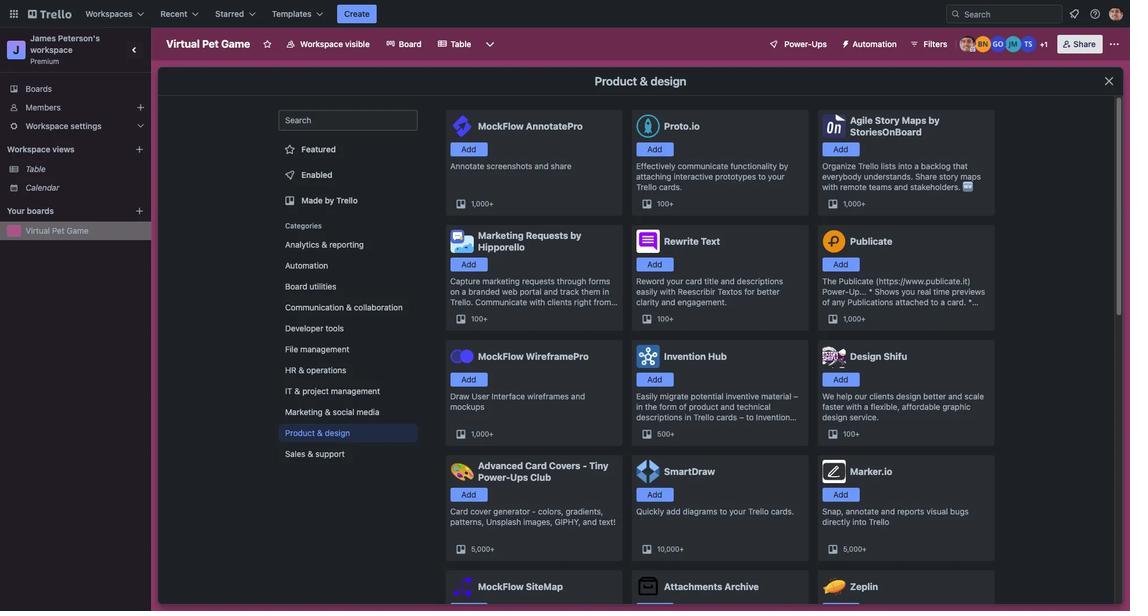 Task type: vqa. For each thing, say whether or not it's contained in the screenshot.
bottom doing
no



Task type: describe. For each thing, give the bounding box(es) containing it.
colors,
[[538, 506, 564, 516]]

design up affordable
[[896, 391, 921, 401]]

& for product & design link
[[317, 428, 323, 438]]

marketing
[[483, 276, 520, 286]]

communication & collaboration link
[[278, 298, 418, 317]]

add for mockflow annotatepro
[[461, 144, 476, 154]]

add for agile story maps by storiesonboard
[[834, 144, 848, 154]]

1 horizontal spatial cards.
[[771, 506, 794, 516]]

calendar link
[[26, 182, 144, 194]]

1 horizontal spatial product & design
[[595, 74, 687, 88]]

communicate
[[678, 161, 728, 171]]

service.
[[850, 412, 879, 422]]

branded
[[468, 287, 500, 297]]

sales & support
[[285, 449, 345, 459]]

technical
[[737, 402, 771, 412]]

marketing for marketing & social media
[[285, 407, 323, 417]]

workspace navigation collapse icon image
[[127, 42, 143, 58]]

add for marketing requests by hipporello
[[461, 259, 476, 269]]

interactive
[[674, 172, 713, 181]]

0 horizontal spatial to
[[720, 506, 727, 516]]

design down marketing & social media on the bottom left of the page
[[325, 428, 350, 438]]

power-ups button
[[761, 35, 834, 53]]

engagement.
[[678, 297, 727, 307]]

+ for design shifu
[[855, 430, 860, 438]]

marketing & social media
[[285, 407, 379, 417]]

power- inside button
[[784, 39, 812, 49]]

create a view image
[[135, 145, 144, 154]]

virtual inside text box
[[166, 38, 200, 50]]

templates button
[[265, 5, 330, 23]]

james peterson's workspace premium
[[30, 33, 102, 66]]

create
[[344, 9, 370, 19]]

organize trello lists into a backlog that everybody understands. share story maps with remote teams and stakeholders. 🆕
[[822, 161, 981, 192]]

add button for smartdraw
[[636, 488, 674, 502]]

& for hr & operations link
[[299, 365, 304, 375]]

visual
[[927, 506, 948, 516]]

1 horizontal spatial table link
[[431, 35, 478, 53]]

0 vertical spatial –
[[794, 391, 798, 401]]

james peterson's workspace link
[[30, 33, 102, 55]]

add button for publicate
[[822, 258, 860, 272]]

+ for mockflow annotatepro
[[489, 199, 494, 208]]

- for colors,
[[532, 506, 536, 516]]

track
[[560, 287, 579, 297]]

+ for advanced card covers - tiny power-ups club
[[490, 545, 495, 553]]

trello inside effectively communicate functionality by attaching interactive prototypes to your trello cards.
[[636, 182, 657, 192]]

requests
[[526, 230, 568, 241]]

text!
[[599, 517, 616, 527]]

pet inside text box
[[202, 38, 219, 50]]

attachments archive
[[664, 581, 759, 592]]

patterns,
[[450, 517, 484, 527]]

100 for rewrite text
[[657, 315, 669, 323]]

remote
[[840, 182, 867, 192]]

0 horizontal spatial automation
[[285, 260, 328, 270]]

0 vertical spatial james peterson (jamespeterson93) image
[[1109, 7, 1123, 21]]

clarity
[[636, 297, 659, 307]]

enabled
[[301, 170, 332, 180]]

hipporello
[[478, 242, 525, 252]]

snap,
[[822, 506, 844, 516]]

them
[[581, 287, 601, 297]]

boards
[[26, 84, 52, 94]]

filters button
[[906, 35, 951, 53]]

share inside organize trello lists into a backlog that everybody understands. share story maps with remote teams and stakeholders. 🆕
[[915, 172, 937, 181]]

automation inside button
[[853, 39, 897, 49]]

proto.io
[[664, 121, 700, 131]]

quickly add diagrams to your trello cards.
[[636, 506, 794, 516]]

developer tools link
[[278, 319, 418, 338]]

+ for proto.io
[[669, 199, 674, 208]]

add for invention hub
[[647, 374, 662, 384]]

1,000 + for agile story maps by storiesonboard
[[843, 199, 866, 208]]

we
[[822, 391, 834, 401]]

interface
[[492, 391, 525, 401]]

board for board utilities
[[285, 281, 307, 291]]

card inside card cover generator - colors, gradients, patterns, unsplash images, giphy, and text!
[[450, 506, 468, 516]]

design down faster
[[822, 412, 848, 422]]

everybody
[[822, 172, 862, 181]]

communication
[[285, 302, 344, 312]]

smartdraw
[[664, 466, 715, 477]]

easily migrate potential inventive material – in the form of product and technical descriptions in trello cards – to invention hub.
[[636, 391, 798, 433]]

j link
[[7, 41, 26, 59]]

10,000 +
[[657, 545, 684, 553]]

filters
[[924, 39, 948, 49]]

add for publicate
[[834, 259, 848, 269]]

workspaces
[[85, 9, 133, 19]]

in inside capture marketing requests through forms on a branded web portal and track them in trello. communicate with clients right from trello.
[[603, 287, 609, 297]]

& for sales & support link
[[308, 449, 313, 459]]

workspace visible button
[[279, 35, 377, 53]]

and inside snap, annotate and reports visual bugs directly into trello
[[881, 506, 895, 516]]

Board name text field
[[160, 35, 256, 53]]

1 vertical spatial management
[[331, 386, 380, 396]]

+ for rewrite text
[[669, 315, 674, 323]]

100 for marketing requests by hipporello
[[471, 315, 483, 323]]

communicate
[[475, 297, 527, 307]]

scale
[[965, 391, 984, 401]]

maps
[[902, 115, 927, 126]]

and right 'clarity'
[[662, 297, 676, 307]]

featured
[[301, 144, 336, 154]]

file management
[[285, 344, 349, 354]]

tara schultz (taraschultz7) image
[[1020, 36, 1036, 52]]

mockflow for mockflow annotatepro
[[478, 121, 524, 131]]

sales
[[285, 449, 305, 459]]

jeremy miller (jeremymiller198) image
[[1005, 36, 1021, 52]]

add for smartdraw
[[647, 490, 662, 499]]

1,000 for publicate
[[843, 315, 861, 323]]

mockflow for mockflow wireframepro
[[478, 351, 524, 362]]

james
[[30, 33, 56, 43]]

0 vertical spatial management
[[300, 344, 349, 354]]

with inside reword your card title and descriptions easily with reescribir textos for better clarity and engagement.
[[660, 287, 676, 297]]

directly
[[822, 517, 850, 527]]

2 trello. from the top
[[450, 308, 473, 317]]

analytics
[[285, 240, 319, 249]]

add for advanced card covers - tiny power-ups club
[[461, 490, 476, 499]]

game inside text box
[[221, 38, 250, 50]]

migrate
[[660, 391, 689, 401]]

1,000 for mockflow wireframepro
[[471, 430, 489, 438]]

0 vertical spatial product
[[595, 74, 637, 88]]

add button for advanced card covers - tiny power-ups club
[[450, 488, 488, 502]]

and up textos
[[721, 276, 735, 286]]

add button for rewrite text
[[636, 258, 674, 272]]

annotate screenshots and share
[[450, 161, 572, 171]]

storiesonboard
[[850, 127, 922, 137]]

and inside draw user interface wireframes and mockups
[[571, 391, 585, 401]]

board for board
[[399, 39, 422, 49]]

clients inside 'we help our clients design better and scale faster with a flexible, affordable graphic design service.'
[[869, 391, 894, 401]]

1 vertical spatial table
[[26, 164, 46, 174]]

0 horizontal spatial james peterson (jamespeterson93) image
[[960, 36, 976, 52]]

advanced
[[478, 460, 523, 471]]

0 horizontal spatial game
[[67, 226, 89, 235]]

boards
[[27, 206, 54, 216]]

easily
[[636, 287, 658, 297]]

featured link
[[278, 138, 418, 161]]

trello inside the easily migrate potential inventive material – in the form of product and technical descriptions in trello cards – to invention hub.
[[694, 412, 714, 422]]

share button
[[1057, 35, 1103, 53]]

mockflow wireframepro
[[478, 351, 589, 362]]

1 vertical spatial virtual pet game
[[26, 226, 89, 235]]

lists
[[881, 161, 896, 171]]

power- inside advanced card covers - tiny power-ups club
[[478, 472, 510, 483]]

draw
[[450, 391, 470, 401]]

right
[[574, 297, 592, 307]]

support
[[315, 449, 345, 459]]

100 for design shifu
[[843, 430, 855, 438]]

calendar
[[26, 183, 59, 192]]

0 horizontal spatial product & design
[[285, 428, 350, 438]]

by right made
[[325, 195, 334, 205]]

show menu image
[[1109, 38, 1120, 50]]

1 vertical spatial product
[[285, 428, 315, 438]]

covers
[[549, 460, 581, 471]]

card
[[686, 276, 702, 286]]

5,000 + for marker.io
[[843, 545, 867, 553]]

zeplin
[[850, 581, 878, 592]]

0 notifications image
[[1067, 7, 1081, 21]]

publicate
[[850, 236, 893, 247]]

1,000 for mockflow annotatepro
[[471, 199, 489, 208]]

reescribir
[[678, 287, 715, 297]]

0 vertical spatial invention
[[664, 351, 706, 362]]

0 horizontal spatial table link
[[26, 163, 144, 175]]

prototypes
[[715, 172, 756, 181]]

a inside capture marketing requests through forms on a branded web portal and track them in trello. communicate with clients right from trello.
[[462, 287, 466, 297]]

a inside 'we help our clients design better and scale faster with a flexible, affordable graphic design service.'
[[864, 402, 869, 412]]

& for it & project management link
[[295, 386, 300, 396]]

0 horizontal spatial –
[[739, 412, 744, 422]]

add button for mockflow annotatepro
[[450, 142, 488, 156]]

Search field
[[960, 5, 1062, 23]]

100 + for rewrite text
[[657, 315, 674, 323]]

add button for agile story maps by storiesonboard
[[822, 142, 860, 156]]

add board image
[[135, 206, 144, 216]]

1,000 + for mockflow wireframepro
[[471, 430, 494, 438]]

clients inside capture marketing requests through forms on a branded web portal and track them in trello. communicate with clients right from trello.
[[547, 297, 572, 307]]

open information menu image
[[1090, 8, 1101, 20]]

archive
[[725, 581, 759, 592]]

hub
[[708, 351, 727, 362]]

1 horizontal spatial in
[[636, 402, 643, 412]]

text
[[701, 236, 720, 247]]

your inside effectively communicate functionality by attaching interactive prototypes to your trello cards.
[[768, 172, 785, 181]]

0 horizontal spatial pet
[[52, 226, 64, 235]]

it & project management
[[285, 386, 380, 396]]

utilities
[[310, 281, 336, 291]]

+ for smartdraw
[[680, 545, 684, 553]]

& for the communication & collaboration 'link'
[[346, 302, 352, 312]]

capture marketing requests through forms on a branded web portal and track them in trello. communicate with clients right from trello.
[[450, 276, 611, 317]]

categories
[[285, 222, 322, 230]]

workspace settings button
[[0, 117, 151, 135]]

create button
[[337, 5, 377, 23]]



Task type: locate. For each thing, give the bounding box(es) containing it.
1 mockflow from the top
[[478, 121, 524, 131]]

0 horizontal spatial in
[[603, 287, 609, 297]]

+ for agile story maps by storiesonboard
[[861, 199, 866, 208]]

your down the functionality
[[768, 172, 785, 181]]

1 horizontal spatial product
[[595, 74, 637, 88]]

star or unstar board image
[[263, 40, 272, 49]]

500
[[657, 430, 670, 438]]

with inside organize trello lists into a backlog that everybody understands. share story maps with remote teams and stakeholders. 🆕
[[822, 182, 838, 192]]

1 trello. from the top
[[450, 297, 473, 307]]

james peterson (jamespeterson93) image
[[1109, 7, 1123, 21], [960, 36, 976, 52]]

5,000 + down patterns,
[[471, 545, 495, 553]]

+ for marker.io
[[862, 545, 867, 553]]

workspace for workspace views
[[7, 144, 50, 154]]

0 horizontal spatial virtual
[[26, 226, 50, 235]]

generator
[[493, 506, 530, 516]]

and left the share
[[535, 161, 549, 171]]

- inside advanced card covers - tiny power-ups club
[[583, 460, 587, 471]]

your inside reword your card title and descriptions easily with reescribir textos for better clarity and engagement.
[[667, 276, 683, 286]]

and left reports
[[881, 506, 895, 516]]

into right lists
[[898, 161, 912, 171]]

mockflow annotatepro
[[478, 121, 583, 131]]

your
[[768, 172, 785, 181], [667, 276, 683, 286], [729, 506, 746, 516]]

1 vertical spatial marketing
[[285, 407, 323, 417]]

better inside reword your card title and descriptions easily with reescribir textos for better clarity and engagement.
[[757, 287, 780, 297]]

mockups
[[450, 402, 485, 412]]

boards link
[[0, 80, 151, 98]]

– right material
[[794, 391, 798, 401]]

game down your boards with 1 items element
[[67, 226, 89, 235]]

virtual pet game
[[166, 38, 250, 50], [26, 226, 89, 235]]

add button for marker.io
[[822, 488, 860, 502]]

table left customize views image
[[451, 39, 471, 49]]

+ for mockflow wireframepro
[[489, 430, 494, 438]]

add button up cover
[[450, 488, 488, 502]]

1 horizontal spatial virtual
[[166, 38, 200, 50]]

1 5,000 from the left
[[471, 545, 490, 553]]

& inside 'link'
[[346, 302, 352, 312]]

1 vertical spatial card
[[450, 506, 468, 516]]

0 vertical spatial automation
[[853, 39, 897, 49]]

descriptions inside reword your card title and descriptions easily with reescribir textos for better clarity and engagement.
[[737, 276, 783, 286]]

1 vertical spatial pet
[[52, 226, 64, 235]]

1 vertical spatial james peterson (jamespeterson93) image
[[960, 36, 976, 52]]

cards
[[716, 412, 737, 422]]

workspace for workspace visible
[[300, 39, 343, 49]]

your right diagrams on the bottom
[[729, 506, 746, 516]]

1 horizontal spatial into
[[898, 161, 912, 171]]

2 vertical spatial workspace
[[7, 144, 50, 154]]

workspace left visible
[[300, 39, 343, 49]]

into inside snap, annotate and reports visual bugs directly into trello
[[853, 517, 867, 527]]

- for tiny
[[583, 460, 587, 471]]

design
[[651, 74, 687, 88], [896, 391, 921, 401], [822, 412, 848, 422], [325, 428, 350, 438]]

0 vertical spatial board
[[399, 39, 422, 49]]

workspace for workspace settings
[[26, 121, 68, 131]]

card up club
[[525, 460, 547, 471]]

game down starred dropdown button at top
[[221, 38, 250, 50]]

pet down your boards with 1 items element
[[52, 226, 64, 235]]

100 + down service.
[[843, 430, 860, 438]]

add button for invention hub
[[636, 373, 674, 387]]

the
[[645, 402, 657, 412]]

story
[[939, 172, 958, 181]]

0 vertical spatial cards.
[[659, 182, 682, 192]]

design up proto.io
[[651, 74, 687, 88]]

project
[[302, 386, 329, 396]]

1 vertical spatial share
[[915, 172, 937, 181]]

customize views image
[[484, 38, 496, 50]]

0 horizontal spatial invention
[[664, 351, 706, 362]]

add button down 'publicate'
[[822, 258, 860, 272]]

1 vertical spatial workspace
[[26, 121, 68, 131]]

cards. left snap,
[[771, 506, 794, 516]]

primary element
[[0, 0, 1130, 28]]

0 vertical spatial pet
[[202, 38, 219, 50]]

1 vertical spatial better
[[924, 391, 946, 401]]

100 down service.
[[843, 430, 855, 438]]

1 vertical spatial cards.
[[771, 506, 794, 516]]

cover
[[470, 506, 491, 516]]

that
[[953, 161, 968, 171]]

developer
[[285, 323, 323, 333]]

add button for mockflow wireframepro
[[450, 373, 488, 387]]

0 vertical spatial virtual pet game
[[166, 38, 250, 50]]

0 vertical spatial ups
[[812, 39, 827, 49]]

to inside effectively communicate functionality by attaching interactive prototypes to your trello cards.
[[758, 172, 766, 181]]

1,000 for agile story maps by storiesonboard
[[843, 199, 861, 208]]

ups left sm image
[[812, 39, 827, 49]]

board left utilities
[[285, 281, 307, 291]]

social
[[333, 407, 354, 417]]

1 vertical spatial board
[[285, 281, 307, 291]]

to down technical
[[746, 412, 754, 422]]

material
[[761, 391, 792, 401]]

add button for design shifu
[[822, 373, 860, 387]]

1 horizontal spatial your
[[729, 506, 746, 516]]

0 vertical spatial -
[[583, 460, 587, 471]]

easily
[[636, 391, 658, 401]]

1 vertical spatial to
[[746, 412, 754, 422]]

virtual pet game link
[[26, 225, 144, 237]]

1 vertical spatial a
[[462, 287, 466, 297]]

with
[[822, 182, 838, 192], [660, 287, 676, 297], [529, 297, 545, 307], [846, 402, 862, 412]]

marketing & social media link
[[278, 403, 418, 422]]

- up images,
[[532, 506, 536, 516]]

with inside 'we help our clients design better and scale faster with a flexible, affordable graphic design service.'
[[846, 402, 862, 412]]

100 + for design shifu
[[843, 430, 860, 438]]

made by trello link
[[278, 189, 418, 212]]

trello
[[858, 161, 879, 171], [636, 182, 657, 192], [336, 195, 358, 205], [694, 412, 714, 422], [748, 506, 769, 516], [869, 517, 890, 527]]

1 horizontal spatial table
[[451, 39, 471, 49]]

a up service.
[[864, 402, 869, 412]]

0 horizontal spatial into
[[853, 517, 867, 527]]

workspace inside workspace visible button
[[300, 39, 343, 49]]

1,000 + down annotate
[[471, 199, 494, 208]]

tools
[[326, 323, 344, 333]]

0 vertical spatial to
[[758, 172, 766, 181]]

your boards with 1 items element
[[7, 204, 117, 218]]

share up stakeholders.
[[915, 172, 937, 181]]

your left card
[[667, 276, 683, 286]]

and inside the easily migrate potential inventive material – in the form of product and technical descriptions in trello cards – to invention hub.
[[721, 402, 735, 412]]

trello inside snap, annotate and reports visual bugs directly into trello
[[869, 517, 890, 527]]

reword your card title and descriptions easily with reescribir textos for better clarity and engagement.
[[636, 276, 783, 307]]

management down hr & operations link
[[331, 386, 380, 396]]

to inside the easily migrate potential inventive material – in the form of product and technical descriptions in trello cards – to invention hub.
[[746, 412, 754, 422]]

virtual down the boards
[[26, 226, 50, 235]]

bugs
[[950, 506, 969, 516]]

& for marketing & social media link
[[325, 407, 331, 417]]

and down requests
[[544, 287, 558, 297]]

with down portal
[[529, 297, 545, 307]]

add
[[666, 506, 681, 516]]

reword
[[636, 276, 665, 286]]

add button up reword
[[636, 258, 674, 272]]

0 vertical spatial workspace
[[300, 39, 343, 49]]

1,000 up design
[[843, 315, 861, 323]]

0 vertical spatial better
[[757, 287, 780, 297]]

templates
[[272, 9, 312, 19]]

rewrite text
[[664, 236, 720, 247]]

with inside capture marketing requests through forms on a branded web portal and track them in trello. communicate with clients right from trello.
[[529, 297, 545, 307]]

sm image
[[836, 35, 853, 51]]

marketing for marketing requests by hipporello
[[478, 230, 524, 241]]

table link
[[431, 35, 478, 53], [26, 163, 144, 175]]

table link up calendar link
[[26, 163, 144, 175]]

share left "show menu" icon
[[1074, 39, 1096, 49]]

flexible,
[[871, 402, 900, 412]]

in up "from"
[[603, 287, 609, 297]]

add button for marketing requests by hipporello
[[450, 258, 488, 272]]

add for proto.io
[[647, 144, 662, 154]]

add button up annotate
[[450, 142, 488, 156]]

management
[[300, 344, 349, 354], [331, 386, 380, 396]]

0 vertical spatial virtual
[[166, 38, 200, 50]]

add for rewrite text
[[647, 259, 662, 269]]

james peterson (jamespeterson93) image right open information menu image
[[1109, 7, 1123, 21]]

better up affordable
[[924, 391, 946, 401]]

automation left "filters" button
[[853, 39, 897, 49]]

0 horizontal spatial ups
[[510, 472, 528, 483]]

1 horizontal spatial james peterson (jamespeterson93) image
[[1109, 7, 1123, 21]]

+ 1
[[1040, 40, 1048, 49]]

images,
[[523, 517, 553, 527]]

0 horizontal spatial board
[[285, 281, 307, 291]]

add button up capture
[[450, 258, 488, 272]]

operations
[[306, 365, 346, 375]]

+ for publicate
[[861, 315, 866, 323]]

reporting
[[329, 240, 364, 249]]

backlog
[[921, 161, 951, 171]]

0 horizontal spatial virtual pet game
[[26, 226, 89, 235]]

we help our clients design better and scale faster with a flexible, affordable graphic design service.
[[822, 391, 984, 422]]

2 5,000 + from the left
[[843, 545, 867, 553]]

0 horizontal spatial marketing
[[285, 407, 323, 417]]

add button up easily
[[636, 373, 674, 387]]

1 horizontal spatial better
[[924, 391, 946, 401]]

2 vertical spatial your
[[729, 506, 746, 516]]

100 + for marketing requests by hipporello
[[471, 315, 488, 323]]

agile story maps by storiesonboard
[[850, 115, 940, 137]]

ben nelson (bennelson96) image
[[975, 36, 991, 52]]

workspace left views
[[7, 144, 50, 154]]

this member is an admin of this board. image
[[970, 47, 975, 52]]

workspace inside workspace settings dropdown button
[[26, 121, 68, 131]]

1 5,000 + from the left
[[471, 545, 495, 553]]

5,000 + for advanced card covers - tiny power-ups club
[[471, 545, 495, 553]]

share
[[551, 161, 572, 171]]

management up operations
[[300, 344, 349, 354]]

portal
[[520, 287, 542, 297]]

100 + down attaching
[[657, 199, 674, 208]]

100 down 'clarity'
[[657, 315, 669, 323]]

100 + down communicate
[[471, 315, 488, 323]]

potential
[[691, 391, 724, 401]]

file management link
[[278, 340, 418, 359]]

Search text field
[[278, 110, 418, 131]]

advanced card covers - tiny power-ups club
[[478, 460, 609, 483]]

marker.io
[[850, 466, 892, 477]]

1 vertical spatial –
[[739, 412, 744, 422]]

and up graphic on the right
[[948, 391, 962, 401]]

0 vertical spatial game
[[221, 38, 250, 50]]

to right diagrams on the bottom
[[720, 506, 727, 516]]

2 vertical spatial to
[[720, 506, 727, 516]]

in down of
[[685, 412, 691, 422]]

into down annotate
[[853, 517, 867, 527]]

visible
[[345, 39, 370, 49]]

1 horizontal spatial game
[[221, 38, 250, 50]]

trello inside organize trello lists into a backlog that everybody understands. share story maps with remote teams and stakeholders. 🆕
[[858, 161, 879, 171]]

0 vertical spatial card
[[525, 460, 547, 471]]

0 horizontal spatial descriptions
[[636, 412, 683, 422]]

it & project management link
[[278, 382, 418, 401]]

mockflow up interface
[[478, 351, 524, 362]]

2 5,000 from the left
[[843, 545, 862, 553]]

search image
[[951, 9, 960, 19]]

add button for proto.io
[[636, 142, 674, 156]]

descriptions inside the easily migrate potential inventive material – in the form of product and technical descriptions in trello cards – to invention hub.
[[636, 412, 683, 422]]

ups left club
[[510, 472, 528, 483]]

1 vertical spatial table link
[[26, 163, 144, 175]]

mockflow left sitemap
[[478, 581, 524, 592]]

1 horizontal spatial invention
[[756, 412, 790, 422]]

power- left sm image
[[784, 39, 812, 49]]

marketing inside marketing requests by hipporello
[[478, 230, 524, 241]]

1,000 down the remote on the top of page
[[843, 199, 861, 208]]

+
[[1040, 40, 1045, 49], [489, 199, 494, 208], [669, 199, 674, 208], [861, 199, 866, 208], [483, 315, 488, 323], [669, 315, 674, 323], [861, 315, 866, 323], [489, 430, 494, 438], [670, 430, 675, 438], [855, 430, 860, 438], [490, 545, 495, 553], [680, 545, 684, 553], [862, 545, 867, 553]]

hr & operations
[[285, 365, 346, 375]]

0 horizontal spatial 5,000 +
[[471, 545, 495, 553]]

and inside card cover generator - colors, gradients, patterns, unsplash images, giphy, and text!
[[583, 517, 597, 527]]

+ for invention hub
[[670, 430, 675, 438]]

invention down material
[[756, 412, 790, 422]]

enabled link
[[278, 163, 418, 187]]

pet
[[202, 38, 219, 50], [52, 226, 64, 235]]

table up the calendar
[[26, 164, 46, 174]]

5,000 for advanced card covers - tiny power-ups club
[[471, 545, 490, 553]]

marketing down project
[[285, 407, 323, 417]]

card inside advanced card covers - tiny power-ups club
[[525, 460, 547, 471]]

0 horizontal spatial card
[[450, 506, 468, 516]]

add button up help
[[822, 373, 860, 387]]

textos
[[718, 287, 742, 297]]

add button up organize
[[822, 142, 860, 156]]

1 vertical spatial invention
[[756, 412, 790, 422]]

share inside button
[[1074, 39, 1096, 49]]

0 vertical spatial mockflow
[[478, 121, 524, 131]]

and inside organize trello lists into a backlog that everybody understands. share story maps with remote teams and stakeholders. 🆕
[[894, 182, 908, 192]]

virtual pet game down your boards with 1 items element
[[26, 226, 89, 235]]

2 horizontal spatial to
[[758, 172, 766, 181]]

100 + for proto.io
[[657, 199, 674, 208]]

draw user interface wireframes and mockups
[[450, 391, 585, 412]]

100 for proto.io
[[657, 199, 669, 208]]

recent button
[[154, 5, 206, 23]]

1 horizontal spatial virtual pet game
[[166, 38, 250, 50]]

100 down attaching
[[657, 199, 669, 208]]

add button up draw on the bottom of the page
[[450, 373, 488, 387]]

a inside organize trello lists into a backlog that everybody understands. share story maps with remote teams and stakeholders. 🆕
[[915, 161, 919, 171]]

product
[[689, 402, 718, 412]]

clients up flexible,
[[869, 391, 894, 401]]

1 horizontal spatial a
[[864, 402, 869, 412]]

workspace down members
[[26, 121, 68, 131]]

game
[[221, 38, 250, 50], [67, 226, 89, 235]]

1,000 +
[[471, 199, 494, 208], [843, 199, 866, 208], [843, 315, 866, 323], [471, 430, 494, 438]]

pet down starred
[[202, 38, 219, 50]]

from
[[594, 297, 611, 307]]

mockflow up screenshots
[[478, 121, 524, 131]]

1 horizontal spatial clients
[[869, 391, 894, 401]]

🆕
[[963, 182, 973, 192]]

1 vertical spatial ups
[[510, 472, 528, 483]]

0 vertical spatial clients
[[547, 297, 572, 307]]

add for marker.io
[[834, 490, 848, 499]]

1 horizontal spatial -
[[583, 460, 587, 471]]

0 vertical spatial marketing
[[478, 230, 524, 241]]

0 vertical spatial table
[[451, 39, 471, 49]]

power-ups
[[784, 39, 827, 49]]

with down everybody
[[822, 182, 838, 192]]

2 vertical spatial a
[[864, 402, 869, 412]]

– right cards
[[739, 412, 744, 422]]

automation
[[853, 39, 897, 49], [285, 260, 328, 270]]

0 horizontal spatial table
[[26, 164, 46, 174]]

0 vertical spatial your
[[768, 172, 785, 181]]

hub.
[[636, 423, 654, 433]]

1 horizontal spatial marketing
[[478, 230, 524, 241]]

2 mockflow from the top
[[478, 351, 524, 362]]

- left tiny
[[583, 460, 587, 471]]

1 vertical spatial mockflow
[[478, 351, 524, 362]]

- inside card cover generator - colors, gradients, patterns, unsplash images, giphy, and text!
[[532, 506, 536, 516]]

virtual down recent dropdown button
[[166, 38, 200, 50]]

requests
[[522, 276, 555, 286]]

automation up 'board utilities'
[[285, 260, 328, 270]]

1 horizontal spatial share
[[1074, 39, 1096, 49]]

0 horizontal spatial 5,000
[[471, 545, 490, 553]]

teams
[[869, 182, 892, 192]]

unsplash
[[486, 517, 521, 527]]

capture
[[450, 276, 480, 286]]

ups inside button
[[812, 39, 827, 49]]

by right maps
[[929, 115, 940, 126]]

1,000 + down the remote on the top of page
[[843, 199, 866, 208]]

gary orlando (garyorlando) image
[[990, 36, 1006, 52]]

club
[[530, 472, 551, 483]]

functionality
[[731, 161, 777, 171]]

better inside 'we help our clients design better and scale faster with a flexible, affordable graphic design service.'
[[924, 391, 946, 401]]

into inside organize trello lists into a backlog that everybody understands. share story maps with remote teams and stakeholders. 🆕
[[898, 161, 912, 171]]

automation link
[[278, 256, 418, 275]]

invention inside the easily migrate potential inventive material – in the form of product and technical descriptions in trello cards – to invention hub.
[[756, 412, 790, 422]]

1 vertical spatial descriptions
[[636, 412, 683, 422]]

1 vertical spatial game
[[67, 226, 89, 235]]

cards. inside effectively communicate functionality by attaching interactive prototypes to your trello cards.
[[659, 182, 682, 192]]

5,000 + down directly
[[843, 545, 867, 553]]

0 horizontal spatial clients
[[547, 297, 572, 307]]

wireframes
[[527, 391, 569, 401]]

0 horizontal spatial better
[[757, 287, 780, 297]]

1 vertical spatial trello.
[[450, 308, 473, 317]]

and inside capture marketing requests through forms on a branded web portal and track them in trello. communicate with clients right from trello.
[[544, 287, 558, 297]]

add for design shifu
[[834, 374, 848, 384]]

add button
[[450, 142, 488, 156], [636, 142, 674, 156], [822, 142, 860, 156], [450, 258, 488, 272], [636, 258, 674, 272], [822, 258, 860, 272], [450, 373, 488, 387], [636, 373, 674, 387], [822, 373, 860, 387], [450, 488, 488, 502], [636, 488, 674, 502], [822, 488, 860, 502]]

media
[[357, 407, 379, 417]]

board inside 'link'
[[285, 281, 307, 291]]

0 horizontal spatial your
[[667, 276, 683, 286]]

2 horizontal spatial in
[[685, 412, 691, 422]]

better right for
[[757, 287, 780, 297]]

1 vertical spatial automation
[[285, 260, 328, 270]]

with down reword
[[660, 287, 676, 297]]

add button up snap,
[[822, 488, 860, 502]]

100 down branded
[[471, 315, 483, 323]]

100 + down 'clarity'
[[657, 315, 674, 323]]

&
[[640, 74, 648, 88], [322, 240, 327, 249], [346, 302, 352, 312], [299, 365, 304, 375], [295, 386, 300, 396], [325, 407, 331, 417], [317, 428, 323, 438], [308, 449, 313, 459]]

back to home image
[[28, 5, 72, 23]]

a left backlog
[[915, 161, 919, 171]]

premium
[[30, 57, 59, 66]]

with down our
[[846, 402, 862, 412]]

& for analytics & reporting link
[[322, 240, 327, 249]]

by inside marketing requests by hipporello
[[570, 230, 581, 241]]

1,000 + up design
[[843, 315, 866, 323]]

and down the gradients,
[[583, 517, 597, 527]]

1 horizontal spatial –
[[794, 391, 798, 401]]

descriptions down the
[[636, 412, 683, 422]]

0 vertical spatial a
[[915, 161, 919, 171]]

mockflow for mockflow sitemap
[[478, 581, 524, 592]]

1 horizontal spatial card
[[525, 460, 547, 471]]

1,000 + for mockflow annotatepro
[[471, 199, 494, 208]]

0 horizontal spatial -
[[532, 506, 536, 516]]

add button up effectively
[[636, 142, 674, 156]]

better
[[757, 287, 780, 297], [924, 391, 946, 401]]

+ for marketing requests by hipporello
[[483, 315, 488, 323]]

a right on
[[462, 287, 466, 297]]

faster
[[822, 402, 844, 412]]

1,000 + down mockups
[[471, 430, 494, 438]]

1 horizontal spatial to
[[746, 412, 754, 422]]

and right wireframes
[[571, 391, 585, 401]]

mockflow sitemap
[[478, 581, 563, 592]]

1,000 + for publicate
[[843, 315, 866, 323]]

by inside agile story maps by storiesonboard
[[929, 115, 940, 126]]

5,000 +
[[471, 545, 495, 553], [843, 545, 867, 553]]

3 mockflow from the top
[[478, 581, 524, 592]]

0 vertical spatial power-
[[784, 39, 812, 49]]

forms
[[589, 276, 610, 286]]

board right visible
[[399, 39, 422, 49]]

0 horizontal spatial product
[[285, 428, 315, 438]]

0 vertical spatial share
[[1074, 39, 1096, 49]]

2 vertical spatial mockflow
[[478, 581, 524, 592]]

5,000 for marker.io
[[843, 545, 862, 553]]

1 horizontal spatial descriptions
[[737, 276, 783, 286]]

virtual pet game inside text box
[[166, 38, 250, 50]]

ups inside advanced card covers - tiny power-ups club
[[510, 472, 528, 483]]

and inside 'we help our clients design better and scale faster with a flexible, affordable graphic design service.'
[[948, 391, 962, 401]]

james peterson (jamespeterson93) image left 'gary orlando (garyorlando)' icon
[[960, 36, 976, 52]]

2 vertical spatial in
[[685, 412, 691, 422]]

clients down "track"
[[547, 297, 572, 307]]

add button up quickly
[[636, 488, 674, 502]]

by inside effectively communicate functionality by attaching interactive prototypes to your trello cards.
[[779, 161, 788, 171]]

2 horizontal spatial a
[[915, 161, 919, 171]]

5,000 down directly
[[843, 545, 862, 553]]

add for mockflow wireframepro
[[461, 374, 476, 384]]

0 vertical spatial in
[[603, 287, 609, 297]]

table link left customize views image
[[431, 35, 478, 53]]

annotate
[[846, 506, 879, 516]]

to down the functionality
[[758, 172, 766, 181]]

rewrite
[[664, 236, 699, 247]]



